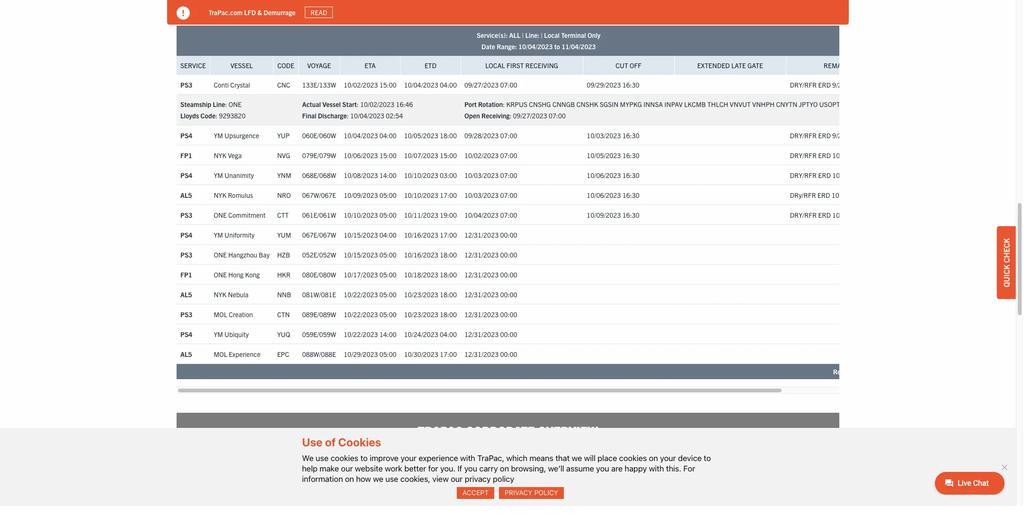 Task type: vqa. For each thing, say whether or not it's contained in the screenshot.


Task type: describe. For each thing, give the bounding box(es) containing it.
: left krpus
[[503, 100, 505, 109]]

nro
[[277, 191, 291, 199]]

records displayed :
[[833, 368, 892, 376]]

vessel for vessel
[[230, 61, 253, 70]]

website
[[355, 464, 383, 473]]

05:00 for 052e/052w
[[380, 250, 397, 259]]

10/03/2023 for 17:00
[[465, 191, 499, 199]]

mypkg
[[620, 100, 642, 109]]

steamship
[[180, 100, 211, 109]]

for
[[684, 464, 695, 473]]

vessel for vessel schedules oak
[[177, 2, 211, 21]]

10/09/2023 05:00
[[344, 191, 397, 199]]

quick check link
[[997, 226, 1016, 299]]

al5 for nyk nebula
[[180, 290, 192, 299]]

lloyds
[[180, 111, 199, 120]]

nyk nebula
[[214, 290, 249, 299]]

10/06/2023 16:30 for 17:00
[[587, 191, 640, 199]]

upsurgence
[[225, 131, 259, 140]]

0 horizontal spatial use
[[316, 454, 329, 463]]

10/04/2023 right 19:00
[[465, 211, 499, 219]]

18:00 for 060e/060w
[[440, 131, 457, 140]]

16:30 for dry/rfr erd 10/02
[[623, 151, 640, 159]]

10/16/2023 for 10/16/2023 18:00
[[404, 250, 438, 259]]

kong
[[245, 270, 260, 279]]

mol creation
[[214, 310, 253, 319]]

10/23/2023 18:00 for 081w/081e
[[404, 290, 457, 299]]

0 horizontal spatial to
[[361, 454, 368, 463]]

device
[[678, 454, 702, 463]]

05:00 for 088w/088e
[[380, 350, 397, 358]]

0 horizontal spatial local
[[486, 61, 505, 70]]

10/15/2023 for 10/15/2023 04:00
[[344, 230, 378, 239]]

10/06/2023 for 10/10/2023 03:00
[[587, 171, 621, 179]]

uniformity
[[225, 230, 255, 239]]

10/09/2023 for 10/09/2023 05:00
[[344, 191, 378, 199]]

00:00 for 052e/052w
[[500, 250, 517, 259]]

ym for ym unanimity
[[214, 171, 223, 179]]

improve
[[370, 454, 399, 463]]

service(s):
[[477, 31, 508, 39]]

vessel inside actual vessel start : 10/02/2023 16:46 final discharge : 10/04/2023 02:54
[[322, 100, 341, 109]]

10/16/2023 18:00
[[404, 250, 457, 259]]

059e/059w
[[302, 330, 336, 338]]

cookies
[[338, 436, 381, 449]]

10/03/2023 for 03:00
[[465, 171, 499, 179]]

nyk vega
[[214, 151, 242, 159]]

07:00 inside port rotation : krpus cnshg cnngb cnshk sgsin mypkg innsa inpav lkcmb thlch vnvut vnhph cnytn jptyo usopt uslax tpoak open receiving : 09/27/2023 07:00
[[549, 111, 566, 120]]

terminal
[[561, 31, 586, 39]]

00:00 for 067e/067w
[[500, 230, 517, 239]]

: down line
[[216, 111, 217, 120]]

1 | from the left
[[522, 31, 524, 39]]

0 vertical spatial 10/03/2023
[[587, 131, 621, 140]]

that
[[556, 454, 570, 463]]

local first receiving
[[486, 61, 558, 70]]

12/31/2023 00:00 for 089e/089w
[[465, 310, 517, 319]]

1 cookies from the left
[[331, 454, 359, 463]]

10/18/2023 18:00
[[404, 270, 457, 279]]

ubiquity
[[225, 330, 249, 338]]

12/31/2023 for 081w/081e
[[465, 290, 499, 299]]

10/22/2023 for 081w/081e
[[344, 290, 378, 299]]

10/03 for dry/rfr erd 10/03
[[832, 191, 849, 199]]

12/31/2023 00:00 for 052e/052w
[[465, 250, 517, 259]]

voyage
[[307, 61, 331, 70]]

10/07/2023
[[404, 151, 438, 159]]

range:
[[497, 42, 517, 51]]

trapac corporate overview
[[418, 422, 598, 440]]

tpoak
[[863, 100, 884, 109]]

12/31/2023 for 059e/059w
[[465, 330, 499, 338]]

creation
[[229, 310, 253, 319]]

0 vertical spatial 10/06/2023
[[344, 151, 378, 159]]

to inside the service(s): all | line: | local terminal only date range: 10/04/2023 to 11/04/2023
[[554, 42, 560, 51]]

18:00 for 081w/081e
[[440, 290, 457, 299]]

10/10/2023 05:00
[[344, 211, 397, 219]]

00:00 for 081w/081e
[[500, 290, 517, 299]]

actual
[[302, 100, 321, 109]]

nyk for nyk romulus
[[214, 191, 227, 199]]

133e/133w
[[302, 80, 336, 89]]

how
[[356, 474, 371, 484]]

unanimity
[[225, 171, 254, 179]]

nvg
[[277, 151, 290, 159]]

12/31/2023 00:00 for 067e/067w
[[465, 230, 517, 239]]

erd for dry/rfr erd 10/02
[[818, 151, 831, 159]]

16:30 for dry/rfr erd 10/03
[[623, 171, 640, 179]]

nebula
[[228, 290, 249, 299]]

1 vertical spatial on
[[500, 464, 509, 473]]

10/04/2023 up 10/06/2023 15:00
[[344, 131, 378, 140]]

: right displayed
[[888, 368, 890, 376]]

dry/rfr for dry/rfr erd 9/27
[[790, 80, 817, 89]]

0 horizontal spatial 10/04/2023 04:00
[[344, 131, 397, 140]]

07:00 for 19:00
[[500, 211, 517, 219]]

09/29/2023
[[587, 80, 621, 89]]

1 you from the left
[[464, 464, 477, 473]]

10/02/2023 07:00
[[465, 151, 517, 159]]

privacy
[[465, 474, 491, 484]]

check
[[1002, 238, 1012, 263]]

ps3 for one hangzhou bay
[[180, 250, 192, 259]]

ps4 for ym upsurgence
[[180, 131, 192, 140]]

port
[[465, 100, 477, 109]]

10/23/2023 for 081w/081e
[[404, 290, 438, 299]]

067e/067w
[[302, 230, 336, 239]]

10/10/2023 for 10/10/2023 17:00
[[404, 191, 438, 199]]

means
[[530, 454, 554, 463]]

09/27/2023 inside port rotation : krpus cnshg cnngb cnshk sgsin mypkg innsa inpav lkcmb thlch vnvut vnhph cnytn jptyo usopt uslax tpoak open receiving : 09/27/2023 07:00
[[513, 111, 547, 120]]

10/04/2023 inside actual vessel start : 10/02/2023 16:46 final discharge : 10/04/2023 02:54
[[350, 111, 384, 120]]

10/30/2023
[[404, 350, 438, 358]]

2 cookies from the left
[[619, 454, 647, 463]]

happy
[[625, 464, 647, 473]]

hong
[[228, 270, 244, 279]]

actual vessel start : 10/02/2023 16:46 final discharge : 10/04/2023 02:54
[[302, 100, 413, 120]]

1 vertical spatial we
[[373, 474, 383, 484]]

rotation
[[478, 100, 503, 109]]

10/04/2023 down "etd"
[[404, 80, 438, 89]]

dry/rfr for dry/rfr erd 10/04
[[790, 211, 817, 219]]

dry/rfr erd 10/02
[[790, 151, 850, 159]]

accept
[[463, 489, 489, 497]]

carry
[[479, 464, 498, 473]]

better
[[405, 464, 426, 473]]

12/31/2023 00:00 for 080e/080w
[[465, 270, 517, 279]]

07:00 for 03:00
[[500, 171, 517, 179]]

00:00 for 059e/059w
[[500, 330, 517, 338]]

local inside the service(s): all | line: | local terminal only date range: 10/04/2023 to 11/04/2023
[[544, 31, 560, 39]]

sgsin
[[600, 100, 619, 109]]

1 horizontal spatial 10/04/2023 04:00
[[404, 80, 457, 89]]

krpus
[[506, 100, 528, 109]]

17:00 for 10/10/2023 17:00
[[440, 191, 457, 199]]

10/29/2023 05:00
[[344, 350, 397, 358]]

10/22/2023 05:00 for 089e/089w
[[344, 310, 397, 319]]

ps4 for ym uniformity
[[180, 230, 192, 239]]

ctn
[[277, 310, 290, 319]]

privacy policy
[[505, 489, 558, 497]]

final
[[302, 111, 316, 120]]

ym unanimity
[[214, 171, 254, 179]]

ym upsurgence
[[214, 131, 259, 140]]

05:00 for 061e/061w
[[380, 211, 397, 219]]

052e/052w
[[302, 250, 336, 259]]

04:00 left 09/27/2023 07:00
[[440, 80, 457, 89]]

vega
[[228, 151, 242, 159]]

0 horizontal spatial on
[[345, 474, 354, 484]]

nyk romulus
[[214, 191, 253, 199]]

mol experience
[[214, 350, 261, 358]]

067w/067e
[[302, 191, 336, 199]]

cnngb
[[553, 100, 575, 109]]

9/27
[[833, 80, 846, 89]]

one hong kong
[[214, 270, 260, 279]]

dry/rfr for dry/rfr erd 9/28
[[790, 131, 817, 140]]

10/10/2023 for 10/10/2023 03:00
[[404, 171, 438, 179]]

2 horizontal spatial to
[[704, 454, 711, 463]]

0 horizontal spatial 09/27/2023
[[465, 80, 499, 89]]

dry/rfr
[[790, 191, 816, 199]]

code inside 'steamship line : one lloyds code : 9293820'
[[201, 111, 216, 120]]

all
[[509, 31, 521, 39]]

10/15/2023 for 10/15/2023 05:00
[[344, 250, 378, 259]]

10/17/2023
[[344, 270, 378, 279]]

ym for ym uniformity
[[214, 230, 223, 239]]

hangzhou
[[228, 250, 257, 259]]

mol for mol experience
[[214, 350, 227, 358]]

10/16/2023 for 10/16/2023 17:00
[[404, 230, 438, 239]]

10/09/2023 16:30
[[587, 211, 640, 219]]

04:00 down 10/10/2023 05:00
[[380, 230, 397, 239]]

dry/rfr erd 9/27
[[790, 80, 846, 89]]

05:00 for 067w/067e
[[380, 191, 397, 199]]

fp1 for one hong kong
[[180, 270, 192, 279]]

you.
[[440, 464, 456, 473]]

ps3 for one commitment
[[180, 211, 192, 219]]

0 horizontal spatial with
[[460, 454, 475, 463]]

erd for dry/rfr erd 10/03
[[818, 191, 830, 199]]

experience
[[229, 350, 261, 358]]

are
[[611, 464, 623, 473]]

commitment
[[228, 211, 266, 219]]

for
[[428, 464, 438, 473]]

18:00 for 089e/089w
[[440, 310, 457, 319]]

11/04/2023
[[562, 42, 596, 51]]

no image
[[1000, 463, 1009, 472]]

10/22/2023 for 059e/059w
[[344, 330, 378, 338]]

read
[[311, 8, 328, 17]]

one for commitment
[[214, 211, 227, 219]]

14:00 for 10/22/2023 14:00
[[380, 330, 397, 338]]

yup
[[277, 131, 290, 140]]

18:00 for 080e/080w
[[440, 270, 457, 279]]

10/23/2023 18:00 for 089e/089w
[[404, 310, 457, 319]]

1 horizontal spatial we
[[572, 454, 582, 463]]

068e/068w
[[302, 171, 336, 179]]

04:00 down 02:54
[[380, 131, 397, 140]]

10/03/2023 16:30
[[587, 131, 640, 140]]

0 vertical spatial on
[[649, 454, 658, 463]]



Task type: locate. For each thing, give the bounding box(es) containing it.
0 horizontal spatial our
[[341, 464, 353, 473]]

2 vertical spatial 10/03/2023
[[465, 191, 499, 199]]

1 vertical spatial 10/22/2023 05:00
[[344, 310, 397, 319]]

10/22/2023 05:00
[[344, 290, 397, 299], [344, 310, 397, 319]]

1 vertical spatial 10/22/2023
[[344, 310, 378, 319]]

one left hong
[[214, 270, 227, 279]]

16:30 for dry/rfr erd 10/03
[[623, 191, 640, 199]]

10/05/2023
[[404, 131, 438, 140], [587, 151, 621, 159]]

use
[[302, 436, 323, 449]]

2 14:00 from the top
[[380, 330, 397, 338]]

cookies,
[[400, 474, 430, 484]]

3 16:30 from the top
[[623, 151, 640, 159]]

2 18:00 from the top
[[440, 250, 457, 259]]

1 vertical spatial with
[[649, 464, 664, 473]]

ym left unanimity
[[214, 171, 223, 179]]

19:00
[[440, 211, 457, 219]]

15:00 up 03:00
[[440, 151, 457, 159]]

12/31/2023 for 080e/080w
[[465, 270, 499, 279]]

dry/rfr up dry/rfr
[[790, 171, 817, 179]]

15:00 up 16:46
[[380, 80, 397, 89]]

10/02/2023 down 09/28/2023
[[465, 151, 499, 159]]

1 10/15/2023 from the top
[[344, 230, 378, 239]]

10/03/2023
[[587, 131, 621, 140], [465, 171, 499, 179], [465, 191, 499, 199]]

2 horizontal spatial on
[[649, 454, 658, 463]]

accept link
[[457, 487, 494, 499]]

7 12/31/2023 from the top
[[465, 350, 499, 358]]

12/31/2023 for 067e/067w
[[465, 230, 499, 239]]

dry/rfr down dry/rfr
[[790, 211, 817, 219]]

10/06/2023 for 10/10/2023 17:00
[[587, 191, 621, 199]]

4 18:00 from the top
[[440, 290, 457, 299]]

our down if
[[451, 474, 463, 484]]

1 ym from the top
[[214, 131, 223, 140]]

04:00
[[440, 80, 457, 89], [380, 131, 397, 140], [380, 230, 397, 239], [440, 330, 457, 338]]

12/31/2023 for 088w/088e
[[465, 350, 499, 358]]

erd left 10/02
[[818, 151, 831, 159]]

2 vertical spatial 10/10/2023
[[344, 211, 378, 219]]

12/31/2023 for 089e/089w
[[465, 310, 499, 319]]

10/22/2023 up 10/22/2023 14:00
[[344, 310, 378, 319]]

on left device in the right bottom of the page
[[649, 454, 658, 463]]

1 00:00 from the top
[[500, 230, 517, 239]]

18:00 down 10/18/2023 18:00
[[440, 290, 457, 299]]

1 10/23/2023 from the top
[[404, 290, 438, 299]]

1 vertical spatial use
[[386, 474, 398, 484]]

: up 9293820
[[225, 100, 227, 109]]

we up assume
[[572, 454, 582, 463]]

we down "website"
[[373, 474, 383, 484]]

10/22/2023 05:00 for 081w/081e
[[344, 290, 397, 299]]

10/16/2023
[[404, 230, 438, 239], [404, 250, 438, 259]]

0 vertical spatial 10/05/2023
[[404, 131, 438, 140]]

ps4 for ym unanimity
[[180, 171, 192, 179]]

10/22/2023 14:00
[[344, 330, 397, 338]]

1 10/16/2023 from the top
[[404, 230, 438, 239]]

17:00
[[440, 191, 457, 199], [440, 230, 457, 239], [440, 350, 457, 358]]

18:00 down 10/16/2023 17:00
[[440, 250, 457, 259]]

2 vertical spatial al5
[[180, 350, 192, 358]]

0 vertical spatial vessel
[[177, 2, 211, 21]]

1 vertical spatial vessel
[[230, 61, 253, 70]]

nyk for nyk nebula
[[214, 290, 227, 299]]

2 vertical spatial on
[[345, 474, 354, 484]]

ynm
[[277, 171, 291, 179]]

2 fp1 from the top
[[180, 270, 192, 279]]

10/29/2023
[[344, 350, 378, 358]]

line:
[[525, 31, 540, 39]]

1 vertical spatial 10/03/2023 07:00
[[465, 191, 517, 199]]

10/11/2023
[[404, 211, 438, 219]]

1 vertical spatial 14:00
[[380, 330, 397, 338]]

code up cnc
[[277, 61, 294, 70]]

1 nyk from the top
[[214, 151, 227, 159]]

0 vertical spatial 10/23/2023
[[404, 290, 438, 299]]

cnshk
[[577, 100, 598, 109]]

2 17:00 from the top
[[440, 230, 457, 239]]

only
[[588, 31, 601, 39]]

3 al5 from the top
[[180, 350, 192, 358]]

3 nyk from the top
[[214, 290, 227, 299]]

12/31/2023 00:00
[[465, 230, 517, 239], [465, 250, 517, 259], [465, 270, 517, 279], [465, 290, 517, 299], [465, 310, 517, 319], [465, 330, 517, 338], [465, 350, 517, 358]]

open
[[465, 111, 480, 120]]

1 horizontal spatial receiving
[[526, 61, 558, 70]]

eta
[[365, 61, 376, 70]]

10/06/2023 16:30 down the 10/05/2023 16:30
[[587, 171, 640, 179]]

erd up dry/rfr erd 10/04
[[818, 191, 830, 199]]

0 horizontal spatial 10/09/2023
[[344, 191, 378, 199]]

1 vertical spatial mol
[[214, 350, 227, 358]]

2 vertical spatial vessel
[[322, 100, 341, 109]]

dry/rfr up jptyo
[[790, 80, 817, 89]]

18:00 for 052e/052w
[[440, 250, 457, 259]]

10/02/2023 down eta
[[344, 80, 378, 89]]

12/31/2023 for 052e/052w
[[465, 250, 499, 259]]

0 vertical spatial local
[[544, 31, 560, 39]]

1 vertical spatial 10/15/2023
[[344, 250, 378, 259]]

5 12/31/2023 00:00 from the top
[[465, 310, 517, 319]]

service(s): all | line: | local terminal only date range: 10/04/2023 to 11/04/2023
[[477, 31, 601, 51]]

1 vertical spatial 10/10/2023
[[404, 191, 438, 199]]

10/04/2023 inside the service(s): all | line: | local terminal only date range: 10/04/2023 to 11/04/2023
[[519, 42, 553, 51]]

0 vertical spatial 10/06/2023 16:30
[[587, 171, 640, 179]]

10/10/2023 for 10/10/2023 05:00
[[344, 211, 378, 219]]

4 16:30 from the top
[[623, 171, 640, 179]]

steamship line : one lloyds code : 9293820
[[180, 100, 246, 120]]

3 00:00 from the top
[[500, 270, 517, 279]]

on up the policy
[[500, 464, 509, 473]]

erd left 9/28
[[818, 131, 831, 140]]

10/23/2023 up 10/24/2023 in the left bottom of the page
[[404, 310, 438, 319]]

5 00:00 from the top
[[500, 310, 517, 319]]

1 10/06/2023 16:30 from the top
[[587, 171, 640, 179]]

local right line:
[[544, 31, 560, 39]]

4 ym from the top
[[214, 330, 223, 338]]

4 ps3 from the top
[[180, 310, 192, 319]]

ps3 for mol creation
[[180, 310, 192, 319]]

nyk left romulus
[[214, 191, 227, 199]]

10/05/2023 for 10/05/2023 18:00
[[404, 131, 438, 140]]

erd for dry/rfr erd 9/28
[[818, 131, 831, 140]]

10/02/2023 inside actual vessel start : 10/02/2023 16:46 final discharge : 10/04/2023 02:54
[[360, 100, 394, 109]]

cnshg
[[529, 100, 551, 109]]

one down nyk romulus
[[214, 211, 227, 219]]

code down line
[[201, 111, 216, 120]]

6 12/31/2023 from the top
[[465, 330, 499, 338]]

our
[[341, 464, 353, 473], [451, 474, 463, 484]]

0 vertical spatial use
[[316, 454, 329, 463]]

code
[[277, 61, 294, 70], [201, 111, 216, 120]]

10/15/2023 04:00
[[344, 230, 397, 239]]

17:00 for 10/16/2023 17:00
[[440, 230, 457, 239]]

ym left ubiquity
[[214, 330, 223, 338]]

1 vertical spatial receiving
[[482, 111, 510, 120]]

0 vertical spatial nyk
[[214, 151, 227, 159]]

cookies up happy
[[619, 454, 647, 463]]

1 horizontal spatial with
[[649, 464, 664, 473]]

2 05:00 from the top
[[380, 211, 397, 219]]

10/02/2023 for 10/02/2023 07:00
[[465, 151, 499, 159]]

09/29/2023 16:30
[[587, 80, 640, 89]]

2 00:00 from the top
[[500, 250, 517, 259]]

10/03/2023 07:00 down 10/02/2023 07:00
[[465, 171, 517, 179]]

10/03
[[833, 171, 850, 179], [832, 191, 849, 199]]

3 12/31/2023 from the top
[[465, 270, 499, 279]]

2 10/06/2023 16:30 from the top
[[587, 191, 640, 199]]

ps4 for ym ubiquity
[[180, 330, 192, 338]]

ym for ym ubiquity
[[214, 330, 223, 338]]

al5 for mol experience
[[180, 350, 192, 358]]

2 10/22/2023 05:00 from the top
[[344, 310, 397, 319]]

ym for ym upsurgence
[[214, 131, 223, 140]]

1 horizontal spatial code
[[277, 61, 294, 70]]

usopt
[[820, 100, 840, 109]]

10/06/2023 down the 10/05/2023 16:30
[[587, 171, 621, 179]]

10/06/2023 up 10/08/2023
[[344, 151, 378, 159]]

remark
[[824, 61, 850, 70]]

erd left 10/04
[[818, 211, 831, 219]]

10/16/2023 up '10/18/2023'
[[404, 250, 438, 259]]

trapac
[[418, 422, 463, 440]]

mol for mol creation
[[214, 310, 227, 319]]

0 vertical spatial 10/03/2023 07:00
[[465, 171, 517, 179]]

1 12/31/2023 00:00 from the top
[[465, 230, 517, 239]]

to up "website"
[[361, 454, 368, 463]]

fp1 for nyk vega
[[180, 151, 192, 159]]

1 horizontal spatial 09/27/2023
[[513, 111, 547, 120]]

10/04/2023 04:00 up 10/06/2023 15:00
[[344, 131, 397, 140]]

1 vertical spatial 10/06/2023 16:30
[[587, 191, 640, 199]]

extended
[[697, 61, 730, 70]]

088w/088e
[[302, 350, 336, 358]]

with up if
[[460, 454, 475, 463]]

1 vertical spatial 10/02/2023
[[360, 100, 394, 109]]

1 vertical spatial 10/06/2023
[[587, 171, 621, 179]]

1 dry/rfr from the top
[[790, 80, 817, 89]]

4 dry/rfr from the top
[[790, 171, 817, 179]]

information
[[302, 474, 343, 484]]

10/02/2023 for 10/02/2023 15:00
[[344, 80, 378, 89]]

hzb
[[277, 250, 290, 259]]

10/02/2023 15:00
[[344, 80, 397, 89]]

3 17:00 from the top
[[440, 350, 457, 358]]

10/06/2023 up 10/09/2023 16:30
[[587, 191, 621, 199]]

0 vertical spatial 10/15/2023
[[344, 230, 378, 239]]

10/23/2023 down '10/18/2023'
[[404, 290, 438, 299]]

0 vertical spatial 14:00
[[380, 171, 397, 179]]

10/22/2023 05:00 down "10/17/2023 05:00"
[[344, 290, 397, 299]]

07:00
[[500, 80, 517, 89], [549, 111, 566, 120], [500, 131, 517, 140], [500, 151, 517, 159], [500, 171, 517, 179], [500, 191, 517, 199], [500, 211, 517, 219]]

10/24/2023 04:00
[[404, 330, 457, 338]]

5 12/31/2023 from the top
[[465, 310, 499, 319]]

05:00 down 10/22/2023 14:00
[[380, 350, 397, 358]]

10/23/2023 18:00
[[404, 290, 457, 299], [404, 310, 457, 319]]

1 horizontal spatial 10/09/2023
[[587, 211, 621, 219]]

10/23/2023 18:00 down 10/18/2023 18:00
[[404, 290, 457, 299]]

00:00 for 080e/080w
[[500, 270, 517, 279]]

ps3 for conti crystal
[[180, 80, 192, 89]]

2 dry/rfr from the top
[[790, 131, 817, 140]]

2 10/03/2023 07:00 from the top
[[465, 191, 517, 199]]

17:00 up 19:00
[[440, 191, 457, 199]]

10/06/2023
[[344, 151, 378, 159], [587, 171, 621, 179], [587, 191, 621, 199]]

privacy policy link
[[499, 487, 564, 499]]

4 00:00 from the top
[[500, 290, 517, 299]]

10/03 down 10/02
[[833, 171, 850, 179]]

07:00 for 17:00
[[500, 191, 517, 199]]

ym ubiquity
[[214, 330, 249, 338]]

07:00 for 15:00
[[500, 151, 517, 159]]

ym left uniformity
[[214, 230, 223, 239]]

dry/rfr for dry/rfr erd 10/02
[[790, 151, 817, 159]]

1 vertical spatial 10/03/2023
[[465, 171, 499, 179]]

1 16:30 from the top
[[623, 80, 640, 89]]

10/16/2023 down 10/11/2023
[[404, 230, 438, 239]]

0 horizontal spatial |
[[522, 31, 524, 39]]

1 ps3 from the top
[[180, 80, 192, 89]]

10/08/2023 14:00
[[344, 171, 397, 179]]

0 horizontal spatial cookies
[[331, 454, 359, 463]]

18:00 up 10/24/2023 04:00
[[440, 310, 457, 319]]

6 12/31/2023 00:00 from the top
[[465, 330, 517, 338]]

dry/rfr erd 10/03
[[790, 171, 850, 179]]

18:00 up '10/07/2023 15:00'
[[440, 131, 457, 140]]

epc
[[277, 350, 289, 358]]

1 mol from the top
[[214, 310, 227, 319]]

on
[[649, 454, 658, 463], [500, 464, 509, 473], [345, 474, 354, 484]]

experience
[[419, 454, 458, 463]]

on left how
[[345, 474, 354, 484]]

0 vertical spatial with
[[460, 454, 475, 463]]

4 05:00 from the top
[[380, 270, 397, 279]]

1 vertical spatial 10/03
[[832, 191, 849, 199]]

05:00 down 10/15/2023 05:00
[[380, 270, 397, 279]]

1 10/22/2023 from the top
[[344, 290, 378, 299]]

10/10/2023 up 10/11/2023
[[404, 191, 438, 199]]

1 18:00 from the top
[[440, 131, 457, 140]]

3 ym from the top
[[214, 230, 223, 239]]

trapac,
[[477, 454, 504, 463]]

6 00:00 from the top
[[500, 330, 517, 338]]

3 05:00 from the top
[[380, 250, 397, 259]]

15:00 for 10/07/2023 15:00
[[440, 151, 457, 159]]

0 vertical spatial mol
[[214, 310, 227, 319]]

2 vertical spatial nyk
[[214, 290, 227, 299]]

your up "this."
[[660, 454, 676, 463]]

1 horizontal spatial to
[[554, 42, 560, 51]]

of
[[325, 436, 336, 449]]

15:00 for 10/02/2023 15:00
[[380, 80, 397, 89]]

12/31/2023 00:00 for 081w/081e
[[465, 290, 517, 299]]

2 vertical spatial 10/22/2023
[[344, 330, 378, 338]]

5 05:00 from the top
[[380, 290, 397, 299]]

erd down dry/rfr erd 10/02
[[818, 171, 831, 179]]

2 10/15/2023 from the top
[[344, 250, 378, 259]]

mol down ym ubiquity
[[214, 350, 227, 358]]

1 vertical spatial 09/27/2023
[[513, 111, 547, 120]]

0 vertical spatial 17:00
[[440, 191, 457, 199]]

17:00 down 19:00
[[440, 230, 457, 239]]

erd for dry/rfr erd 10/03
[[818, 171, 831, 179]]

10/03/2023 down 10/02/2023 07:00
[[465, 171, 499, 179]]

2 10/23/2023 18:00 from the top
[[404, 310, 457, 319]]

cnc
[[277, 80, 290, 89]]

05:00 down "10/17/2023 05:00"
[[380, 290, 397, 299]]

1 horizontal spatial |
[[541, 31, 543, 39]]

dry/rfr for dry/rfr erd 10/03
[[790, 171, 817, 179]]

1 horizontal spatial our
[[451, 474, 463, 484]]

17:00 down 10/24/2023 04:00
[[440, 350, 457, 358]]

romulus
[[228, 191, 253, 199]]

2 vertical spatial 10/06/2023
[[587, 191, 621, 199]]

1 al5 from the top
[[180, 191, 192, 199]]

: down krpus
[[510, 111, 512, 120]]

6 16:30 from the top
[[623, 211, 640, 219]]

policy
[[534, 489, 558, 497]]

10/03/2023 07:00 for 10/10/2023 03:00
[[465, 171, 517, 179]]

0 horizontal spatial 10/05/2023
[[404, 131, 438, 140]]

gate
[[748, 61, 763, 70]]

2 your from the left
[[660, 454, 676, 463]]

| right all
[[522, 31, 524, 39]]

16:30 for dry/rfr erd 10/04
[[623, 211, 640, 219]]

081w/081e
[[302, 290, 336, 299]]

15:00 up '10/08/2023 14:00'
[[380, 151, 397, 159]]

ym
[[214, 131, 223, 140], [214, 171, 223, 179], [214, 230, 223, 239], [214, 330, 223, 338]]

7 00:00 from the top
[[500, 350, 517, 358]]

1 17:00 from the top
[[440, 191, 457, 199]]

02:54
[[386, 111, 403, 120]]

5 16:30 from the top
[[623, 191, 640, 199]]

10/02/2023 up 02:54
[[360, 100, 394, 109]]

0 vertical spatial al5
[[180, 191, 192, 199]]

2 vertical spatial 10/02/2023
[[465, 151, 499, 159]]

2 vertical spatial 17:00
[[440, 350, 457, 358]]

1 vertical spatial 10/23/2023 18:00
[[404, 310, 457, 319]]

10/05/2023 up 10/07/2023
[[404, 131, 438, 140]]

0 vertical spatial 10/23/2023 18:00
[[404, 290, 457, 299]]

ps4
[[180, 131, 192, 140], [180, 171, 192, 179], [180, 230, 192, 239], [180, 330, 192, 338]]

late
[[732, 61, 746, 70]]

0 vertical spatial fp1
[[180, 151, 192, 159]]

3 18:00 from the top
[[440, 270, 457, 279]]

local up 09/27/2023 07:00
[[486, 61, 505, 70]]

nyk for nyk vega
[[214, 151, 227, 159]]

0 horizontal spatial your
[[401, 454, 417, 463]]

0 horizontal spatial receiving
[[482, 111, 510, 120]]

ctt
[[277, 211, 289, 219]]

2 al5 from the top
[[180, 290, 192, 299]]

2 nyk from the top
[[214, 191, 227, 199]]

10/04/2023 04:00
[[404, 80, 457, 89], [344, 131, 397, 140]]

1 vertical spatial 17:00
[[440, 230, 457, 239]]

07:00 for 18:00
[[500, 131, 517, 140]]

2 10/16/2023 from the top
[[404, 250, 438, 259]]

1 horizontal spatial on
[[500, 464, 509, 473]]

one commitment
[[214, 211, 266, 219]]

erd for dry/rfr erd 9/27
[[818, 80, 831, 89]]

10/03/2023 up 10/04/2023 07:00
[[465, 191, 499, 199]]

1 vertical spatial code
[[201, 111, 216, 120]]

0 vertical spatial 10/04/2023 04:00
[[404, 80, 457, 89]]

4 ps4 from the top
[[180, 330, 192, 338]]

0 vertical spatial 10/10/2023
[[404, 171, 438, 179]]

2 12/31/2023 from the top
[[465, 250, 499, 259]]

one left 'hangzhou'
[[214, 250, 227, 259]]

1 10/22/2023 05:00 from the top
[[344, 290, 397, 299]]

1 horizontal spatial use
[[386, 474, 398, 484]]

you down 'place'
[[596, 464, 609, 473]]

| right line:
[[541, 31, 543, 39]]

5 18:00 from the top
[[440, 310, 457, 319]]

1 vertical spatial 10/09/2023
[[587, 211, 621, 219]]

10/22/2023 down 10/17/2023
[[344, 290, 378, 299]]

10/05/2023 down 10/03/2023 16:30
[[587, 151, 621, 159]]

to left 11/04/2023
[[554, 42, 560, 51]]

dry/rfr erd 10/04
[[790, 211, 850, 219]]

3 ps3 from the top
[[180, 250, 192, 259]]

1 vertical spatial 10/23/2023
[[404, 310, 438, 319]]

nyk left vega
[[214, 151, 227, 159]]

3 dry/rfr from the top
[[790, 151, 817, 159]]

0 vertical spatial 10/03
[[833, 171, 850, 179]]

ym up the nyk vega
[[214, 131, 223, 140]]

10/06/2023 16:30 for 03:00
[[587, 171, 640, 179]]

mol
[[214, 310, 227, 319], [214, 350, 227, 358]]

0 horizontal spatial code
[[201, 111, 216, 120]]

1 horizontal spatial vessel
[[230, 61, 253, 70]]

1 vertical spatial our
[[451, 474, 463, 484]]

al5 for nyk romulus
[[180, 191, 192, 199]]

10/15/2023 down 10/10/2023 05:00
[[344, 230, 378, 239]]

2 ym from the top
[[214, 171, 223, 179]]

2 | from the left
[[541, 31, 543, 39]]

14:00 up 10/29/2023 05:00
[[380, 330, 397, 338]]

0 vertical spatial 10/22/2023
[[344, 290, 378, 299]]

1 vertical spatial al5
[[180, 290, 192, 299]]

07:00 for 04:00
[[500, 80, 517, 89]]

05:00 down 10/09/2023 05:00
[[380, 211, 397, 219]]

vessel schedules oak
[[177, 2, 297, 21]]

05:00 up 10/22/2023 14:00
[[380, 310, 397, 319]]

16:46
[[396, 100, 413, 109]]

1 ps4 from the top
[[180, 131, 192, 140]]

0 horizontal spatial vessel
[[177, 2, 211, 21]]

4 12/31/2023 from the top
[[465, 290, 499, 299]]

ym uniformity
[[214, 230, 255, 239]]

10/04/2023 07:00
[[465, 211, 517, 219]]

2 16:30 from the top
[[623, 131, 640, 140]]

3 10/22/2023 from the top
[[344, 330, 378, 338]]

one inside 'steamship line : one lloyds code : 9293820'
[[229, 100, 242, 109]]

10/22/2023 05:00 up 10/22/2023 14:00
[[344, 310, 397, 319]]

7 05:00 from the top
[[380, 350, 397, 358]]

0 vertical spatial receiving
[[526, 61, 558, 70]]

0 horizontal spatial we
[[373, 474, 383, 484]]

04:00 up 10/30/2023 17:00
[[440, 330, 457, 338]]

2 horizontal spatial vessel
[[322, 100, 341, 109]]

05:00 for 080e/080w
[[380, 270, 397, 279]]

14:00 down 10/06/2023 15:00
[[380, 171, 397, 179]]

16:30 for dry/rfr erd 9/28
[[623, 131, 640, 140]]

1 vertical spatial 10/16/2023
[[404, 250, 438, 259]]

: down start
[[347, 111, 349, 120]]

browsing,
[[511, 464, 546, 473]]

1 10/23/2023 18:00 from the top
[[404, 290, 457, 299]]

corporate
[[466, 422, 535, 440]]

0 vertical spatial code
[[277, 61, 294, 70]]

05:00 down the 10/15/2023 04:00
[[380, 250, 397, 259]]

dry/rfr up dry/rfr erd 10/02
[[790, 131, 817, 140]]

use up make
[[316, 454, 329, 463]]

9293820
[[219, 111, 246, 120]]

6 05:00 from the top
[[380, 310, 397, 319]]

2 10/22/2023 from the top
[[344, 310, 378, 319]]

2 you from the left
[[596, 464, 609, 473]]

1 14:00 from the top
[[380, 171, 397, 179]]

10/03 for dry/rfr erd 10/03
[[833, 171, 850, 179]]

2 12/31/2023 00:00 from the top
[[465, 250, 517, 259]]

cut
[[616, 61, 628, 70]]

1 vertical spatial 10/04/2023 04:00
[[344, 131, 397, 140]]

05:00 for 081w/081e
[[380, 290, 397, 299]]

10/22/2023 for 089e/089w
[[344, 310, 378, 319]]

jptyo
[[799, 100, 818, 109]]

1 horizontal spatial 10/05/2023
[[587, 151, 621, 159]]

2 ps3 from the top
[[180, 211, 192, 219]]

7 12/31/2023 00:00 from the top
[[465, 350, 517, 358]]

10/23/2023 for 089e/089w
[[404, 310, 438, 319]]

10/05/2023 for 10/05/2023 16:30
[[587, 151, 621, 159]]

10/03 up 10/04
[[832, 191, 849, 199]]

00:00 for 089e/089w
[[500, 310, 517, 319]]

receiving inside port rotation : krpus cnshg cnngb cnshk sgsin mypkg innsa inpav lkcmb thlch vnvut vnhph cnytn jptyo usopt uslax tpoak open receiving : 09/27/2023 07:00
[[482, 111, 510, 120]]

0 vertical spatial 09/27/2023
[[465, 80, 499, 89]]

1 fp1 from the top
[[180, 151, 192, 159]]

mol left creation
[[214, 310, 227, 319]]

: down 10/02/2023 15:00
[[357, 100, 359, 109]]

one for hong
[[214, 270, 227, 279]]

10/09/2023 for 10/09/2023 16:30
[[587, 211, 621, 219]]

10/04/2023
[[519, 42, 553, 51], [404, 80, 438, 89], [350, 111, 384, 120], [344, 131, 378, 140], [465, 211, 499, 219]]

with left "this."
[[649, 464, 664, 473]]

to right device in the right bottom of the page
[[704, 454, 711, 463]]

14:00 for 10/08/2023 14:00
[[380, 171, 397, 179]]

10/24/2023
[[404, 330, 438, 338]]

3 12/31/2023 00:00 from the top
[[465, 270, 517, 279]]

05:00 for 089e/089w
[[380, 310, 397, 319]]

quick
[[1002, 264, 1012, 287]]

1 12/31/2023 from the top
[[465, 230, 499, 239]]

nnb
[[277, 290, 291, 299]]

1 horizontal spatial cookies
[[619, 454, 647, 463]]

18:00 down 10/16/2023 18:00
[[440, 270, 457, 279]]

5 dry/rfr from the top
[[790, 211, 817, 219]]

2 ps4 from the top
[[180, 171, 192, 179]]

use of cookies we use cookies to improve your experience with trapac, which means that we will place cookies on your device to help make our website work better for you. if you carry on browsing, we'll assume you are happy with this. for information on how we use cookies, view our privacy policy
[[302, 436, 711, 484]]

1 horizontal spatial your
[[660, 454, 676, 463]]

policy
[[493, 474, 514, 484]]

1 05:00 from the top
[[380, 191, 397, 199]]

1 your from the left
[[401, 454, 417, 463]]

10/03/2023 up the 10/05/2023 16:30
[[587, 131, 621, 140]]

10/16/2023 17:00
[[404, 230, 457, 239]]

089e/089w
[[302, 310, 336, 319]]

2 mol from the top
[[214, 350, 227, 358]]

dry/rfr erd 10/03
[[790, 191, 849, 199]]

12/31/2023 00:00 for 088w/088e
[[465, 350, 517, 358]]

2 10/23/2023 from the top
[[404, 310, 438, 319]]

0 vertical spatial our
[[341, 464, 353, 473]]

16:30 for dry/rfr erd 9/27
[[623, 80, 640, 89]]

our right make
[[341, 464, 353, 473]]

1 vertical spatial local
[[486, 61, 505, 70]]

vessel
[[177, 2, 211, 21], [230, 61, 253, 70], [322, 100, 341, 109]]

solid image
[[177, 7, 190, 20]]

0 vertical spatial 10/02/2023
[[344, 80, 378, 89]]

1 10/03/2023 07:00 from the top
[[465, 171, 517, 179]]

use down work
[[386, 474, 398, 484]]

3 ps4 from the top
[[180, 230, 192, 239]]

4 12/31/2023 00:00 from the top
[[465, 290, 517, 299]]



